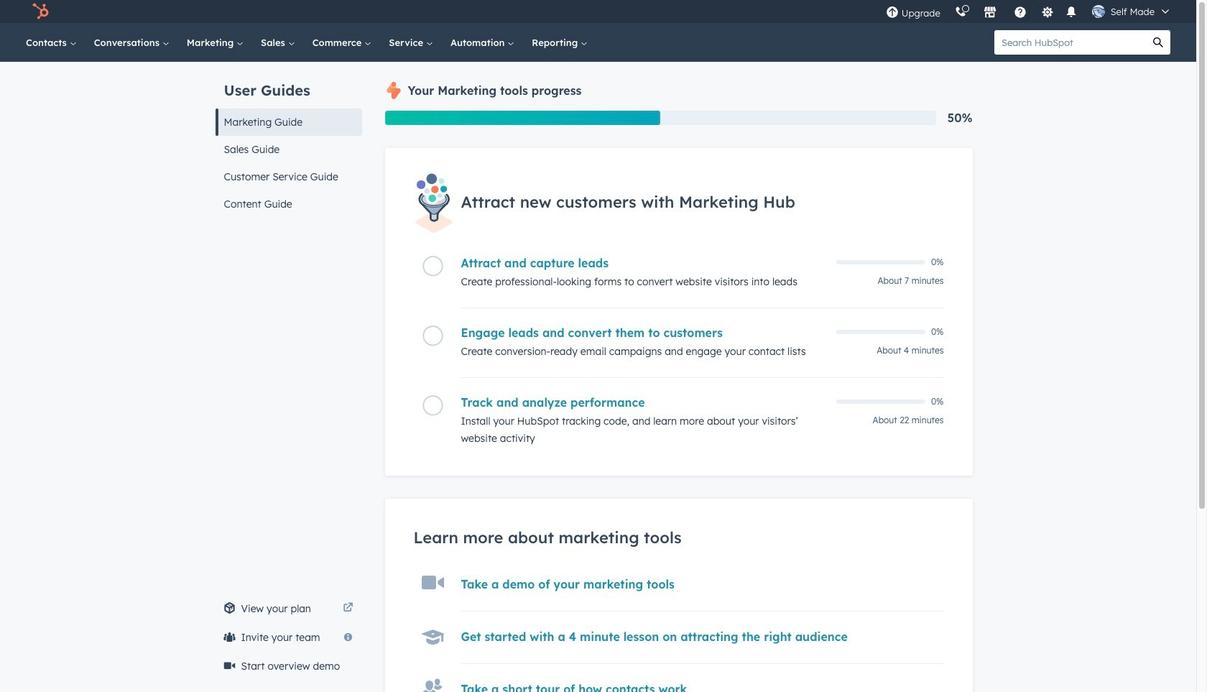 Task type: vqa. For each thing, say whether or not it's contained in the screenshot.
1st group from left
no



Task type: describe. For each thing, give the bounding box(es) containing it.
Search HubSpot search field
[[995, 30, 1147, 55]]

link opens in a new window image
[[343, 603, 353, 614]]

marketplaces image
[[984, 6, 997, 19]]



Task type: locate. For each thing, give the bounding box(es) containing it.
ruby anderson image
[[1093, 5, 1106, 18]]

progress bar
[[385, 111, 661, 125]]

link opens in a new window image
[[343, 600, 353, 618]]

menu
[[879, 0, 1180, 23]]

user guides element
[[215, 62, 362, 218]]



